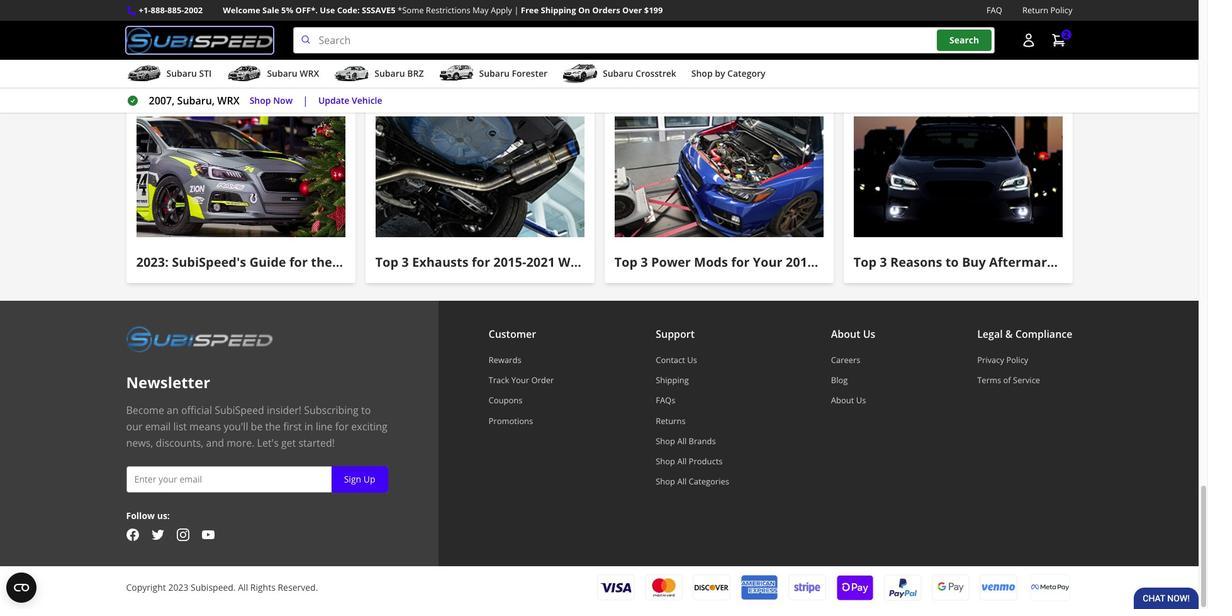 Task type: locate. For each thing, give the bounding box(es) containing it.
terms
[[978, 375, 1002, 386]]

all down "shop all brands"
[[678, 456, 687, 467]]

subaru sti
[[167, 67, 212, 79]]

wrx/sti aftermarket light image
[[854, 117, 1063, 238]]

2 vertical spatial us
[[857, 395, 867, 406]]

2 top from the left
[[615, 254, 638, 271]]

1 vertical spatial to
[[361, 404, 371, 417]]

contact us
[[656, 354, 698, 366]]

wrx inside "subaru wrx" dropdown button
[[300, 67, 319, 79]]

brands
[[689, 436, 716, 447]]

2 horizontal spatial top
[[854, 254, 877, 271]]

subaru left forester
[[479, 67, 510, 79]]

our
[[168, 68, 197, 88]]

your left 2015+
[[753, 254, 783, 271]]

0 horizontal spatial |
[[303, 94, 308, 108]]

subaru for subaru sti
[[167, 67, 197, 79]]

shipping
[[541, 4, 576, 16], [656, 375, 689, 386]]

top left exhausts
[[376, 254, 399, 271]]

for right line
[[335, 420, 349, 434]]

to up 'exciting'
[[361, 404, 371, 417]]

0 vertical spatial subispeed logo image
[[126, 27, 273, 54]]

contact
[[656, 354, 686, 366]]

privacy policy link
[[978, 354, 1073, 366]]

subaru brz button
[[334, 62, 424, 88]]

subaru left sti
[[167, 67, 197, 79]]

3 inside 'top 3 exhausts for 2015-2021 wrx/sti' link
[[402, 254, 409, 271]]

us down blog link
[[857, 395, 867, 406]]

subaru left crosstrek
[[603, 67, 634, 79]]

compliance
[[1016, 327, 1073, 341]]

googlepay image
[[932, 574, 970, 602]]

your left suba
[[1148, 254, 1177, 271]]

track your order
[[489, 375, 554, 386]]

3 left exhausts
[[402, 254, 409, 271]]

2 3 from the left
[[641, 254, 648, 271]]

1 horizontal spatial the
[[311, 254, 332, 271]]

3 inside top 3 power mods for your 2015+ wrx for under $500 'link'
[[641, 254, 648, 271]]

0 horizontal spatial 3
[[402, 254, 409, 271]]

3 for reasons
[[880, 254, 888, 271]]

2 about from the top
[[832, 395, 855, 406]]

us up careers link
[[864, 327, 876, 341]]

0 horizontal spatial policy
[[1007, 354, 1029, 366]]

0 vertical spatial |
[[515, 4, 519, 16]]

shipping left on
[[541, 4, 576, 16]]

0 vertical spatial the
[[311, 254, 332, 271]]

1 vertical spatial |
[[303, 94, 308, 108]]

0 vertical spatial about
[[832, 327, 861, 341]]

policy up terms of service link
[[1007, 354, 1029, 366]]

3 left reasons
[[880, 254, 888, 271]]

about up careers
[[832, 327, 861, 341]]

legal & compliance
[[978, 327, 1073, 341]]

shop left 'now'
[[250, 94, 271, 106]]

a subaru brz thumbnail image image
[[334, 64, 370, 83]]

0 horizontal spatial the
[[265, 420, 281, 434]]

top 3 exhausts for 2015-2021 wrx/sti
[[376, 254, 611, 271]]

3 inside top 3 reasons to buy aftermarket lighting for your suba link
[[880, 254, 888, 271]]

1 vertical spatial wrx
[[217, 94, 240, 108]]

0 vertical spatial wrx
[[300, 67, 319, 79]]

about down blog
[[832, 395, 855, 406]]

mastercard image
[[645, 575, 683, 601]]

shop for shop by category
[[692, 67, 713, 79]]

amex image
[[741, 575, 778, 601]]

shop left by
[[692, 67, 713, 79]]

1 horizontal spatial policy
[[1051, 4, 1073, 16]]

line
[[316, 420, 333, 434]]

2 horizontal spatial wrx
[[826, 254, 854, 271]]

policy
[[1051, 4, 1073, 16], [1007, 354, 1029, 366]]

shop inside "dropdown button"
[[692, 67, 713, 79]]

careers link
[[832, 354, 876, 366]]

search input field
[[293, 27, 995, 54]]

subaru forester
[[479, 67, 548, 79]]

venmo image
[[980, 574, 1018, 602]]

more.
[[227, 436, 255, 450]]

top left under
[[854, 254, 877, 271]]

1 horizontal spatial 3
[[641, 254, 648, 271]]

coupons
[[489, 395, 523, 406]]

stripe image
[[789, 575, 826, 601]]

0 horizontal spatial top
[[376, 254, 399, 271]]

buy
[[963, 254, 986, 271]]

list
[[173, 420, 187, 434]]

2 horizontal spatial 3
[[880, 254, 888, 271]]

all down "shop all products"
[[678, 476, 687, 488]]

1 horizontal spatial your
[[753, 254, 783, 271]]

3 for power
[[641, 254, 648, 271]]

subaru wrx
[[267, 67, 319, 79]]

shop down the returns
[[656, 436, 676, 447]]

&
[[1006, 327, 1013, 341]]

shop all categories link
[[656, 476, 730, 488]]

terms of service link
[[978, 375, 1073, 386]]

shop
[[692, 67, 713, 79], [250, 94, 271, 106], [656, 436, 676, 447], [656, 456, 676, 467], [656, 476, 676, 488]]

sale
[[263, 4, 279, 16]]

wrx right 2015+
[[826, 254, 854, 271]]

1 about us from the top
[[832, 327, 876, 341]]

1 vertical spatial us
[[688, 354, 698, 366]]

us up shipping "link"
[[688, 354, 698, 366]]

1 vertical spatial policy
[[1007, 354, 1029, 366]]

be
[[251, 420, 263, 434]]

2 about us from the top
[[832, 395, 867, 406]]

2 subaru from the left
[[267, 67, 298, 79]]

now
[[273, 94, 293, 106]]

customer
[[489, 327, 536, 341]]

the right be
[[265, 420, 281, 434]]

4 subaru from the left
[[479, 67, 510, 79]]

top 3 power mods for your 2015+ wrx for under $500 link
[[605, 107, 950, 283]]

top right wrx/sti
[[615, 254, 638, 271]]

returns link
[[656, 415, 730, 427]]

for left under
[[858, 254, 876, 271]]

1 horizontal spatial shipping
[[656, 375, 689, 386]]

2023:
[[136, 254, 169, 271]]

subispeed's
[[172, 254, 246, 271]]

shop down "shop all products"
[[656, 476, 676, 488]]

1 vertical spatial about
[[832, 395, 855, 406]]

1 about from the top
[[832, 327, 861, 341]]

wrx inside top 3 power mods for your 2015+ wrx for under $500 'link'
[[826, 254, 854, 271]]

3 subaru from the left
[[375, 67, 405, 79]]

subispeed logo image down 2002
[[126, 27, 273, 54]]

wrx up update
[[300, 67, 319, 79]]

returns
[[656, 415, 686, 427]]

policy inside return policy link
[[1051, 4, 1073, 16]]

us for the contact us link
[[688, 354, 698, 366]]

2007,
[[149, 94, 175, 108]]

your up coupons link
[[512, 375, 529, 386]]

3
[[402, 254, 409, 271], [641, 254, 648, 271], [880, 254, 888, 271]]

1 vertical spatial the
[[265, 420, 281, 434]]

crosstrek
[[636, 67, 677, 79]]

3 3 from the left
[[880, 254, 888, 271]]

3 top from the left
[[854, 254, 877, 271]]

*some restrictions may apply | free shipping on orders over $199
[[398, 4, 663, 16]]

wrx/sti engine bay image
[[615, 117, 824, 238]]

1 horizontal spatial top
[[615, 254, 638, 271]]

subaru left brz
[[375, 67, 405, 79]]

shoppay image
[[836, 574, 874, 602]]

a subaru wrx thumbnail image image
[[227, 64, 262, 83]]

and
[[206, 436, 224, 450]]

the inside become an official subispeed insider! subscribing to our email list means you'll be the first in line for exciting news, discounts, and more. let's get started!
[[265, 420, 281, 434]]

2 subispeed logo image from the top
[[126, 326, 273, 353]]

the left holidays
[[311, 254, 332, 271]]

| right 'now'
[[303, 94, 308, 108]]

1 top from the left
[[376, 254, 399, 271]]

shop all brands link
[[656, 436, 730, 447]]

shop all products
[[656, 456, 723, 467]]

first
[[283, 420, 302, 434]]

1 vertical spatial about us
[[832, 395, 867, 406]]

about
[[832, 327, 861, 341], [832, 395, 855, 406]]

sti
[[199, 67, 212, 79]]

order
[[532, 375, 554, 386]]

about us up careers link
[[832, 327, 876, 341]]

subaru for subaru wrx
[[267, 67, 298, 79]]

shop for shop all products
[[656, 456, 676, 467]]

a subaru crosstrek thumbnail image image
[[563, 64, 598, 83]]

2 vertical spatial wrx
[[826, 254, 854, 271]]

sign up
[[344, 473, 376, 485]]

0 vertical spatial policy
[[1051, 4, 1073, 16]]

shop down "shop all brands"
[[656, 456, 676, 467]]

official
[[181, 404, 212, 417]]

3 left power
[[641, 254, 648, 271]]

careers
[[832, 354, 861, 366]]

0 vertical spatial about us
[[832, 327, 876, 341]]

subispeed logo image up newsletter
[[126, 326, 273, 353]]

subispeed logo image
[[126, 27, 273, 54], [126, 326, 273, 353]]

subaru
[[167, 67, 197, 79], [267, 67, 298, 79], [375, 67, 405, 79], [479, 67, 510, 79], [603, 67, 634, 79]]

to left buy
[[946, 254, 959, 271]]

1 horizontal spatial wrx
[[300, 67, 319, 79]]

orders
[[593, 4, 621, 16]]

5 subaru from the left
[[603, 67, 634, 79]]

shop by category button
[[692, 62, 766, 88]]

1 vertical spatial subispeed logo image
[[126, 326, 273, 353]]

| left free
[[515, 4, 519, 16]]

1 3 from the left
[[402, 254, 409, 271]]

1 subaru from the left
[[167, 67, 197, 79]]

in
[[304, 420, 313, 434]]

shop by category
[[692, 67, 766, 79]]

legal
[[978, 327, 1003, 341]]

wrx down blogs!
[[217, 94, 240, 108]]

+1-888-885-2002 link
[[139, 4, 203, 17]]

all left brands
[[678, 436, 687, 447]]

0 horizontal spatial shipping
[[541, 4, 576, 16]]

welcome sale 5% off*. use code: sssave5
[[223, 4, 396, 16]]

contact us link
[[656, 354, 730, 366]]

policy up 2
[[1051, 4, 1073, 16]]

on
[[579, 4, 590, 16]]

search button
[[937, 30, 992, 51]]

twitter logo image
[[151, 529, 164, 542]]

your
[[753, 254, 783, 271], [1148, 254, 1177, 271], [512, 375, 529, 386]]

wrx
[[300, 67, 319, 79], [217, 94, 240, 108], [826, 254, 854, 271]]

subaru crosstrek
[[603, 67, 677, 79]]

wrx/sti exhaust image
[[376, 117, 585, 238]]

guide
[[250, 254, 286, 271]]

terms of service
[[978, 375, 1041, 386]]

subaru up 'now'
[[267, 67, 298, 79]]

0 horizontal spatial to
[[361, 404, 371, 417]]

shop for shop now
[[250, 94, 271, 106]]

0 horizontal spatial wrx
[[217, 94, 240, 108]]

shop now
[[250, 94, 293, 106]]

shipping down 'contact'
[[656, 375, 689, 386]]

us for the about us link
[[857, 395, 867, 406]]

top for top 3 power mods for your 2015+ wrx for under $500
[[615, 254, 638, 271]]

visa image
[[597, 575, 635, 601]]

top inside 'link'
[[615, 254, 638, 271]]

welcome
[[223, 4, 260, 16]]

apply
[[491, 4, 512, 16]]

category
[[728, 67, 766, 79]]

0 vertical spatial to
[[946, 254, 959, 271]]

about us down blog link
[[832, 395, 867, 406]]

all for brands
[[678, 436, 687, 447]]

newsletter
[[126, 372, 210, 393]]

update vehicle button
[[318, 94, 383, 108]]

email
[[145, 420, 171, 434]]

885-
[[167, 4, 184, 16]]



Task type: describe. For each thing, give the bounding box(es) containing it.
reasons
[[891, 254, 943, 271]]

shop for shop all brands
[[656, 436, 676, 447]]

subaru for subaru crosstrek
[[603, 67, 634, 79]]

youtube logo image
[[202, 529, 214, 542]]

exciting
[[352, 420, 388, 434]]

for inside become an official subispeed insider! subscribing to our email list means you'll be the first in line for exciting news, discounts, and more. let's get started!
[[335, 420, 349, 434]]

restrictions
[[426, 4, 471, 16]]

code:
[[337, 4, 360, 16]]

$199
[[645, 4, 663, 16]]

a subaru forester thumbnail image image
[[439, 64, 474, 83]]

top for top 3 reasons to buy aftermarket lighting for your suba
[[854, 254, 877, 271]]

paypal image
[[884, 574, 922, 602]]

faqs
[[656, 395, 676, 406]]

subispeed.
[[191, 582, 236, 594]]

categories
[[689, 476, 730, 488]]

get
[[281, 436, 296, 450]]

2
[[1064, 29, 1069, 41]]

read
[[126, 68, 164, 88]]

for right guide in the left of the page
[[290, 254, 308, 271]]

2007, subaru, wrx
[[149, 94, 240, 108]]

3 for exhausts
[[402, 254, 409, 271]]

use
[[320, 4, 335, 16]]

become an official subispeed insider! subscribing to our email list means you'll be the first in line for exciting news, discounts, and more. let's get started!
[[126, 404, 388, 450]]

shop now link
[[250, 94, 293, 108]]

0 vertical spatial us
[[864, 327, 876, 341]]

all left rights
[[238, 582, 248, 594]]

2021
[[527, 254, 555, 271]]

metapay image
[[1032, 585, 1069, 591]]

sssave5
[[362, 4, 396, 16]]

follow us:
[[126, 510, 170, 522]]

means
[[190, 420, 221, 434]]

return
[[1023, 4, 1049, 16]]

2023: subispeed's guide for the holidays
[[136, 254, 390, 271]]

5%
[[281, 4, 294, 16]]

2015-
[[494, 254, 527, 271]]

Enter your email text field
[[126, 466, 388, 493]]

by
[[715, 67, 726, 79]]

subaru forester button
[[439, 62, 548, 88]]

top 3 power mods for your 2015+ wrx for under $500
[[615, 254, 950, 271]]

our
[[126, 420, 143, 434]]

reserved.
[[278, 582, 318, 594]]

top 3 exhausts for 2015-2021 wrx/sti link
[[365, 107, 611, 283]]

subaru crosstrek button
[[563, 62, 677, 88]]

0 vertical spatial shipping
[[541, 4, 576, 16]]

a subaru sti thumbnail image image
[[126, 64, 161, 83]]

1 subispeed logo image from the top
[[126, 27, 273, 54]]

wrx/sti
[[559, 254, 611, 271]]

shop all brands
[[656, 436, 716, 447]]

for right mods
[[732, 254, 750, 271]]

rewards link
[[489, 354, 554, 366]]

2023
[[168, 582, 189, 594]]

subaru for subaru forester
[[479, 67, 510, 79]]

faq
[[987, 4, 1003, 16]]

2 horizontal spatial your
[[1148, 254, 1177, 271]]

blog link
[[832, 375, 876, 386]]

service
[[1014, 375, 1041, 386]]

coupons link
[[489, 395, 554, 406]]

let's
[[257, 436, 279, 450]]

shipping link
[[656, 375, 730, 386]]

open widget image
[[6, 573, 37, 603]]

may
[[473, 4, 489, 16]]

update vehicle
[[318, 94, 383, 106]]

holidays
[[336, 254, 390, 271]]

0 horizontal spatial your
[[512, 375, 529, 386]]

return policy
[[1023, 4, 1073, 16]]

policy for privacy policy
[[1007, 354, 1029, 366]]

button image
[[1022, 33, 1037, 48]]

rewards
[[489, 354, 522, 366]]

for left "2015-"
[[472, 254, 490, 271]]

subaru brz
[[375, 67, 424, 79]]

subscribing
[[304, 404, 359, 417]]

facebook logo image
[[126, 529, 139, 542]]

+1-
[[139, 4, 151, 16]]

all for categories
[[678, 476, 687, 488]]

$500
[[922, 254, 950, 271]]

wrx/sti interior image
[[136, 117, 345, 238]]

started!
[[299, 436, 335, 450]]

read our blogs!
[[126, 68, 245, 88]]

all for products
[[678, 456, 687, 467]]

copyright 2023 subispeed. all rights reserved.
[[126, 582, 318, 594]]

2023: subispeed's guide for the holidays link
[[126, 107, 390, 283]]

1 horizontal spatial |
[[515, 4, 519, 16]]

2015+
[[786, 254, 822, 271]]

2 button
[[1045, 28, 1073, 53]]

to inside become an official subispeed insider! subscribing to our email list means you'll be the first in line for exciting news, discounts, and more. let's get started!
[[361, 404, 371, 417]]

faqs link
[[656, 395, 730, 406]]

policy for return policy
[[1051, 4, 1073, 16]]

copyright
[[126, 582, 166, 594]]

brz
[[407, 67, 424, 79]]

track
[[489, 375, 510, 386]]

instagram logo image
[[177, 529, 189, 542]]

subispeed
[[215, 404, 264, 417]]

your inside 'link'
[[753, 254, 783, 271]]

exhausts
[[412, 254, 469, 271]]

privacy policy
[[978, 354, 1029, 366]]

privacy
[[978, 354, 1005, 366]]

you'll
[[224, 420, 248, 434]]

shop for shop all categories
[[656, 476, 676, 488]]

1 horizontal spatial to
[[946, 254, 959, 271]]

subaru sti button
[[126, 62, 212, 88]]

subaru for subaru brz
[[375, 67, 405, 79]]

top for top 3 exhausts for 2015-2021 wrx/sti
[[376, 254, 399, 271]]

products
[[689, 456, 723, 467]]

blog
[[832, 375, 848, 386]]

top 3 reasons to buy aftermarket lighting for your suba
[[854, 254, 1209, 271]]

1 vertical spatial shipping
[[656, 375, 689, 386]]

for right lighting
[[1126, 254, 1144, 271]]

shop all products link
[[656, 456, 730, 467]]

discover image
[[693, 575, 731, 601]]

subaru wrx button
[[227, 62, 319, 88]]

faq link
[[987, 4, 1003, 17]]

subaru,
[[177, 94, 215, 108]]

aftermarket
[[990, 254, 1068, 271]]



Task type: vqa. For each thing, say whether or not it's contained in the screenshot.
2023:
yes



